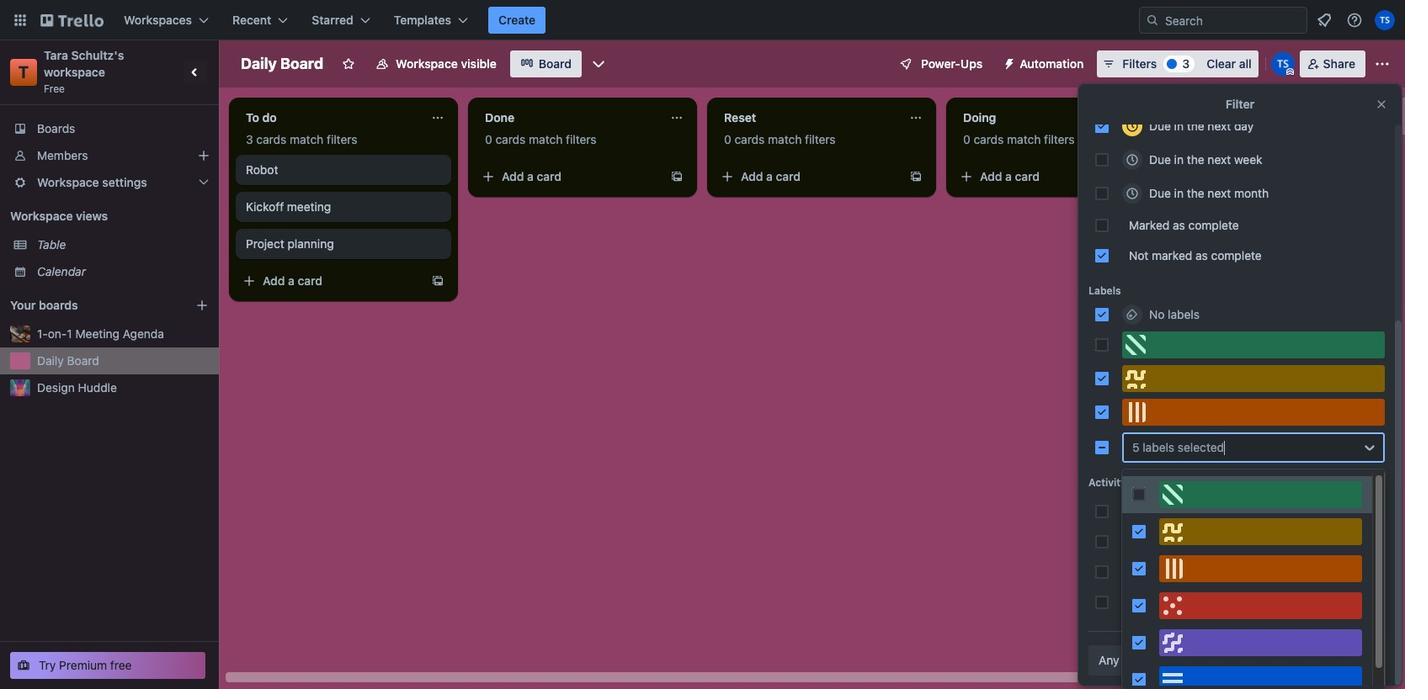 Task type: vqa. For each thing, say whether or not it's contained in the screenshot.
"SHARE" button
yes



Task type: describe. For each thing, give the bounding box(es) containing it.
5
[[1133, 440, 1140, 455]]

match for doing
[[1007, 132, 1041, 147]]

color: green, title: none element
[[1122, 332, 1385, 359]]

workspace settings
[[37, 175, 147, 189]]

match for done
[[529, 132, 563, 147]]

add a card for to do
[[263, 274, 323, 288]]

create button
[[488, 7, 546, 34]]

another
[[1241, 109, 1284, 123]]

3 for 3 cards match filters
[[246, 132, 253, 147]]

0 cards match filters for done
[[485, 132, 597, 147]]

power-ups
[[921, 56, 983, 71]]

tara schultz (taraschultz7) image
[[1375, 10, 1395, 30]]

day
[[1234, 119, 1254, 133]]

your boards
[[10, 298, 78, 312]]

design huddle
[[37, 381, 117, 395]]

color: purple, title: none image
[[1159, 630, 1362, 657]]

workspace visible button
[[366, 51, 507, 77]]

2 vertical spatial weeks
[[1292, 595, 1326, 610]]

last down color: orange, title: none image
[[1244, 595, 1264, 610]]

t link
[[10, 59, 37, 86]]

in for due in the next week
[[1174, 152, 1184, 167]]

activity
[[1168, 595, 1208, 610]]

the for due in the next day
[[1187, 119, 1205, 133]]

active for active in the last week
[[1122, 504, 1156, 519]]

list
[[1287, 109, 1304, 123]]

daily inside the board name text box
[[241, 55, 277, 72]]

doing
[[963, 110, 996, 125]]

in right 'activity'
[[1211, 595, 1221, 610]]

Doing text field
[[953, 104, 1138, 131]]

calendar
[[37, 264, 86, 279]]

create from template… image for doing
[[1149, 170, 1162, 184]]

add a card button for reset
[[714, 163, 903, 190]]

labels for no
[[1168, 307, 1200, 322]]

week for due in the next week
[[1234, 152, 1263, 167]]

0 for doing
[[963, 132, 971, 147]]

1-on-1 meeting agenda link
[[37, 326, 209, 343]]

premium
[[59, 658, 107, 673]]

workspace settings button
[[0, 169, 219, 196]]

star or unstar board image
[[342, 57, 355, 71]]

all
[[1239, 56, 1252, 71]]

create from template… image for to do
[[431, 275, 445, 288]]

no labels
[[1149, 307, 1200, 322]]

tara schultz's workspace link
[[44, 48, 127, 79]]

labels for 5
[[1143, 440, 1175, 455]]

in for due in the next month
[[1174, 186, 1184, 200]]

board inside text box
[[280, 55, 323, 72]]

month
[[1234, 186, 1269, 200]]

0 for reset
[[724, 132, 731, 147]]

cards for done
[[495, 132, 526, 147]]

color: yellow, title: none element
[[1122, 365, 1385, 392]]

clear all button
[[1200, 51, 1259, 77]]

add a card button for doing
[[953, 163, 1142, 190]]

a for to do
[[288, 274, 295, 288]]

color: orange, title: none element
[[1122, 399, 1385, 426]]

a for done
[[527, 169, 534, 184]]

back to home image
[[40, 7, 104, 34]]

add for doing
[[980, 169, 1002, 184]]

a for reset
[[766, 169, 773, 184]]

cards for reset
[[735, 132, 765, 147]]

meeting
[[287, 200, 331, 214]]

card for done
[[537, 169, 562, 184]]

due for due in the next week
[[1149, 152, 1171, 167]]

1 vertical spatial complete
[[1211, 248, 1262, 263]]

next for month
[[1208, 186, 1231, 200]]

weeks for active in the last four weeks
[[1240, 565, 1274, 579]]

marked
[[1152, 248, 1193, 263]]

done
[[485, 110, 515, 125]]

0 for done
[[485, 132, 492, 147]]

kickoff
[[246, 200, 284, 214]]

project planning
[[246, 237, 334, 251]]

2 horizontal spatial board
[[539, 56, 572, 71]]

add another list button
[[1186, 98, 1405, 135]]

cards for doing
[[974, 132, 1004, 147]]

add inside "button"
[[1216, 109, 1238, 123]]

try premium free
[[39, 658, 132, 673]]

due in the next week
[[1149, 152, 1263, 167]]

activity
[[1089, 477, 1127, 489]]

filters for to do
[[327, 132, 358, 147]]

Search field
[[1159, 8, 1307, 33]]

0 vertical spatial four
[[1215, 565, 1237, 579]]

try premium free button
[[10, 653, 205, 680]]

visible
[[461, 56, 497, 71]]

0 notifications image
[[1314, 10, 1335, 30]]

power-
[[921, 56, 961, 71]]

daily inside daily board link
[[37, 354, 64, 368]]

open information menu image
[[1346, 12, 1363, 29]]

tara schultz (taraschultz7) image
[[1271, 52, 1295, 76]]

active for active in the last two weeks
[[1122, 535, 1156, 549]]

recent
[[232, 13, 271, 27]]

the down color: orange, title: none image
[[1224, 595, 1241, 610]]

week for active in the last week
[[1215, 504, 1244, 519]]

workspaces
[[124, 13, 192, 27]]

on-
[[48, 327, 67, 341]]

reset
[[724, 110, 756, 125]]

color: red, title: none image
[[1159, 593, 1362, 620]]

workspaces button
[[114, 7, 219, 34]]

active in the last two weeks
[[1122, 535, 1272, 549]]

1-on-1 meeting agenda
[[37, 327, 164, 341]]

starred
[[312, 13, 353, 27]]

t
[[18, 62, 29, 82]]

share
[[1323, 56, 1356, 71]]

match right any
[[1123, 653, 1157, 668]]

the for active in the last four weeks
[[1172, 565, 1190, 579]]

last for week
[[1193, 504, 1212, 519]]

try
[[39, 658, 56, 673]]

members link
[[0, 142, 219, 169]]

clear
[[1207, 56, 1236, 71]]

robot link
[[246, 162, 441, 179]]

1 horizontal spatial four
[[1267, 595, 1289, 610]]

to
[[246, 110, 259, 125]]

0 horizontal spatial as
[[1173, 218, 1185, 232]]

card for doing
[[1015, 169, 1040, 184]]

board link
[[510, 51, 582, 77]]

3 cards match filters
[[246, 132, 358, 147]]

automation
[[1020, 56, 1084, 71]]

labels
[[1089, 285, 1121, 297]]

table
[[37, 237, 66, 252]]

active in the last four weeks
[[1122, 565, 1274, 579]]

1
[[67, 327, 72, 341]]

next for day
[[1208, 119, 1231, 133]]

Reset text field
[[714, 104, 899, 131]]

settings
[[102, 175, 147, 189]]

agenda
[[123, 327, 164, 341]]

create from template… image for reset
[[909, 170, 923, 184]]

filters
[[1123, 56, 1157, 71]]

workspace for workspace visible
[[396, 56, 458, 71]]

without
[[1122, 595, 1165, 610]]

workspace for workspace settings
[[37, 175, 99, 189]]



Task type: locate. For each thing, give the bounding box(es) containing it.
as
[[1173, 218, 1185, 232], [1196, 248, 1208, 263]]

1 0 from the left
[[485, 132, 492, 147]]

customize views image
[[590, 56, 607, 72]]

board left customize views image
[[539, 56, 572, 71]]

card down the doing text box
[[1015, 169, 1040, 184]]

color: green, title: none image
[[1159, 482, 1362, 509]]

create from template… image
[[670, 170, 684, 184], [909, 170, 923, 184], [1149, 170, 1162, 184], [431, 275, 445, 288]]

workspace navigation collapse icon image
[[184, 61, 207, 84]]

board left star or unstar board icon
[[280, 55, 323, 72]]

calendar link
[[37, 264, 209, 280]]

design
[[37, 381, 75, 395]]

daily up design
[[37, 354, 64, 368]]

this member is an admin of this board. image
[[1286, 68, 1294, 76]]

add for reset
[[741, 169, 763, 184]]

workspace inside popup button
[[37, 175, 99, 189]]

tara
[[44, 48, 68, 62]]

1 vertical spatial due
[[1149, 152, 1171, 167]]

marked as complete
[[1129, 218, 1239, 232]]

filters for done
[[566, 132, 597, 147]]

recent button
[[222, 7, 298, 34]]

0 vertical spatial weeks
[[1238, 535, 1272, 549]]

3 due from the top
[[1149, 186, 1171, 200]]

1 horizontal spatial 0 cards match filters
[[724, 132, 836, 147]]

cards down the doing
[[974, 132, 1004, 147]]

1 next from the top
[[1208, 119, 1231, 133]]

2 vertical spatial next
[[1208, 186, 1231, 200]]

filters down to do text field at the left of the page
[[327, 132, 358, 147]]

add down the doing
[[980, 169, 1002, 184]]

add a card button down reset text field
[[714, 163, 903, 190]]

labels right no
[[1168, 307, 1200, 322]]

1 horizontal spatial 0
[[724, 132, 731, 147]]

complete
[[1189, 218, 1239, 232], [1211, 248, 1262, 263]]

Done text field
[[475, 104, 660, 131]]

a
[[527, 169, 534, 184], [766, 169, 773, 184], [1005, 169, 1012, 184], [288, 274, 295, 288]]

add a card button for to do
[[236, 268, 424, 295]]

3 down to
[[246, 132, 253, 147]]

complete down "due in the next month"
[[1189, 218, 1239, 232]]

weeks up color: red, title: none image
[[1240, 565, 1274, 579]]

in for active in the last two weeks
[[1159, 535, 1169, 549]]

add a card down done
[[502, 169, 562, 184]]

workspace up table on the left top of the page
[[10, 209, 73, 223]]

weeks up color: orange, title: none image
[[1238, 535, 1272, 549]]

0 horizontal spatial board
[[67, 354, 99, 368]]

match down the doing text box
[[1007, 132, 1041, 147]]

in
[[1174, 119, 1184, 133], [1174, 152, 1184, 167], [1174, 186, 1184, 200], [1159, 504, 1169, 519], [1159, 535, 1169, 549], [1159, 565, 1169, 579], [1211, 595, 1221, 610]]

add down project
[[263, 274, 285, 288]]

last left two
[[1193, 535, 1212, 549]]

0 horizontal spatial daily
[[37, 354, 64, 368]]

4 filters from the left
[[1044, 132, 1075, 147]]

add for to do
[[263, 274, 285, 288]]

color: yellow, title: none image
[[1159, 519, 1362, 546]]

add a card for done
[[502, 169, 562, 184]]

0 vertical spatial due
[[1149, 119, 1171, 133]]

search image
[[1146, 13, 1159, 27]]

0 vertical spatial week
[[1234, 152, 1263, 167]]

complete down the marked as complete
[[1211, 248, 1262, 263]]

due up "marked"
[[1149, 186, 1171, 200]]

card
[[537, 169, 562, 184], [776, 169, 801, 184], [1015, 169, 1040, 184], [298, 274, 323, 288]]

not
[[1129, 248, 1149, 263]]

in for due in the next day
[[1174, 119, 1184, 133]]

four down color: orange, title: none image
[[1267, 595, 1289, 610]]

workspace
[[44, 65, 105, 79]]

0 down the doing
[[963, 132, 971, 147]]

planning
[[288, 237, 334, 251]]

add a card button down the doing text box
[[953, 163, 1142, 190]]

next
[[1208, 119, 1231, 133], [1208, 152, 1231, 167], [1208, 186, 1231, 200]]

0 vertical spatial as
[[1173, 218, 1185, 232]]

week
[[1234, 152, 1263, 167], [1215, 504, 1244, 519]]

the up due in the next week
[[1187, 119, 1205, 133]]

3 filters from the left
[[805, 132, 836, 147]]

add a card down the doing
[[980, 169, 1040, 184]]

3 next from the top
[[1208, 186, 1231, 200]]

the for due in the next month
[[1187, 186, 1205, 200]]

workspace inside button
[[396, 56, 458, 71]]

in for active in the last week
[[1159, 504, 1169, 519]]

Board name text field
[[232, 51, 332, 77]]

0 cards match filters for doing
[[963, 132, 1075, 147]]

do
[[262, 110, 277, 125]]

as right "marked"
[[1173, 218, 1185, 232]]

0 vertical spatial complete
[[1189, 218, 1239, 232]]

1 vertical spatial as
[[1196, 248, 1208, 263]]

add another list
[[1216, 109, 1304, 123]]

any
[[1099, 653, 1119, 668]]

meeting
[[75, 327, 120, 341]]

free
[[110, 658, 132, 673]]

3 0 cards match filters from the left
[[963, 132, 1075, 147]]

workspace views
[[10, 209, 108, 223]]

a down project planning at the left top of the page
[[288, 274, 295, 288]]

0 cards match filters down reset text field
[[724, 132, 836, 147]]

four down two
[[1215, 565, 1237, 579]]

the up active in the last two weeks
[[1172, 504, 1190, 519]]

without activity in the last four weeks
[[1122, 595, 1326, 610]]

board up 'design huddle'
[[67, 354, 99, 368]]

members
[[37, 148, 88, 163]]

next left the month
[[1208, 186, 1231, 200]]

filters down reset text field
[[805, 132, 836, 147]]

robot
[[246, 163, 278, 177]]

workspace visible
[[396, 56, 497, 71]]

filter
[[1226, 97, 1255, 111]]

3 active from the top
[[1122, 565, 1156, 579]]

1 horizontal spatial board
[[280, 55, 323, 72]]

power-ups button
[[887, 51, 993, 77]]

a for doing
[[1005, 169, 1012, 184]]

add for done
[[502, 169, 524, 184]]

1 horizontal spatial as
[[1196, 248, 1208, 263]]

create
[[499, 13, 536, 27]]

0
[[485, 132, 492, 147], [724, 132, 731, 147], [963, 132, 971, 147]]

daily board down 1
[[37, 354, 99, 368]]

match down done text field
[[529, 132, 563, 147]]

2 horizontal spatial 0
[[963, 132, 971, 147]]

marked
[[1129, 218, 1170, 232]]

3 0 from the left
[[963, 132, 971, 147]]

0 horizontal spatial four
[[1215, 565, 1237, 579]]

views
[[76, 209, 108, 223]]

weeks
[[1238, 535, 1272, 549], [1240, 565, 1274, 579], [1292, 595, 1326, 610]]

0 cards match filters
[[485, 132, 597, 147], [724, 132, 836, 147], [963, 132, 1075, 147]]

To do text field
[[236, 104, 421, 131]]

ups
[[961, 56, 983, 71]]

match down reset text field
[[768, 132, 802, 147]]

the for active in the last two weeks
[[1172, 535, 1190, 549]]

project planning link
[[246, 236, 441, 253]]

daily board link
[[37, 353, 209, 370]]

match down to do text field at the left of the page
[[290, 132, 324, 147]]

3
[[1183, 56, 1190, 71], [246, 132, 253, 147]]

card for to do
[[298, 274, 323, 288]]

2 0 cards match filters from the left
[[724, 132, 836, 147]]

workspace down members
[[37, 175, 99, 189]]

free
[[44, 83, 65, 95]]

2 horizontal spatial 0 cards match filters
[[963, 132, 1075, 147]]

daily board down recent popup button
[[241, 55, 323, 72]]

0 horizontal spatial 3
[[246, 132, 253, 147]]

active up without
[[1122, 565, 1156, 579]]

add board image
[[195, 299, 209, 312]]

kickoff meeting link
[[246, 199, 441, 216]]

2 active from the top
[[1122, 535, 1156, 549]]

as right marked
[[1196, 248, 1208, 263]]

sm image
[[996, 51, 1020, 74]]

next for week
[[1208, 152, 1231, 167]]

your
[[10, 298, 36, 312]]

add a card button for done
[[475, 163, 664, 190]]

1 horizontal spatial 3
[[1183, 56, 1190, 71]]

week up the month
[[1234, 152, 1263, 167]]

in up without
[[1159, 565, 1169, 579]]

cards for to do
[[256, 132, 287, 147]]

starred button
[[302, 7, 380, 34]]

add a card for doing
[[980, 169, 1040, 184]]

active down active in the last week at the right bottom of page
[[1122, 535, 1156, 549]]

the up the marked as complete
[[1187, 186, 1205, 200]]

daily down recent popup button
[[241, 55, 277, 72]]

due in the next month
[[1149, 186, 1269, 200]]

due for due in the next month
[[1149, 186, 1171, 200]]

1 vertical spatial next
[[1208, 152, 1231, 167]]

card for reset
[[776, 169, 801, 184]]

in down active in the last week at the right bottom of page
[[1159, 535, 1169, 549]]

2 vertical spatial due
[[1149, 186, 1171, 200]]

show menu image
[[1374, 56, 1391, 72]]

any match
[[1099, 653, 1157, 668]]

the up 'activity'
[[1172, 565, 1190, 579]]

5 labels selected
[[1133, 440, 1224, 455]]

the down due in the next day at right top
[[1187, 152, 1205, 167]]

to do
[[246, 110, 277, 125]]

2 cards from the left
[[495, 132, 526, 147]]

in up active in the last two weeks
[[1159, 504, 1169, 519]]

1 0 cards match filters from the left
[[485, 132, 597, 147]]

1 vertical spatial daily board
[[37, 354, 99, 368]]

boards
[[37, 121, 75, 136]]

workspace down templates popup button
[[396, 56, 458, 71]]

last down active in the last two weeks
[[1193, 565, 1212, 579]]

card down done text field
[[537, 169, 562, 184]]

0 horizontal spatial daily board
[[37, 354, 99, 368]]

2 0 from the left
[[724, 132, 731, 147]]

3 for 3
[[1183, 56, 1190, 71]]

1 horizontal spatial daily
[[241, 55, 277, 72]]

1 due from the top
[[1149, 119, 1171, 133]]

table link
[[37, 237, 209, 253]]

huddle
[[78, 381, 117, 395]]

1 cards from the left
[[256, 132, 287, 147]]

active in the last week
[[1122, 504, 1244, 519]]

next left day
[[1208, 119, 1231, 133]]

due up due in the next week
[[1149, 119, 1171, 133]]

the for active in the last week
[[1172, 504, 1190, 519]]

boards link
[[0, 115, 219, 142]]

0 horizontal spatial 0
[[485, 132, 492, 147]]

0 vertical spatial active
[[1122, 504, 1156, 519]]

card down planning
[[298, 274, 323, 288]]

automation button
[[996, 51, 1094, 77]]

cards down reset
[[735, 132, 765, 147]]

2 filters from the left
[[566, 132, 597, 147]]

add left another
[[1216, 109, 1238, 123]]

color: blue, title: none image
[[1159, 667, 1362, 690]]

1 horizontal spatial daily board
[[241, 55, 323, 72]]

in up due in the next week
[[1174, 119, 1184, 133]]

add a card for reset
[[741, 169, 801, 184]]

templates button
[[384, 7, 478, 34]]

weeks for active in the last two weeks
[[1238, 535, 1272, 549]]

last for four
[[1193, 565, 1212, 579]]

3 cards from the left
[[735, 132, 765, 147]]

active down activity at the bottom right of the page
[[1122, 504, 1156, 519]]

a down done text field
[[527, 169, 534, 184]]

daily
[[241, 55, 277, 72], [37, 354, 64, 368]]

match for to do
[[290, 132, 324, 147]]

1 vertical spatial workspace
[[37, 175, 99, 189]]

filters for reset
[[805, 132, 836, 147]]

in down due in the next day at right top
[[1174, 152, 1184, 167]]

primary element
[[0, 0, 1405, 40]]

close popover image
[[1375, 98, 1389, 111]]

add a card down project planning at the left top of the page
[[263, 274, 323, 288]]

0 down done
[[485, 132, 492, 147]]

0 cards match filters down the doing text box
[[963, 132, 1075, 147]]

0 vertical spatial daily board
[[241, 55, 323, 72]]

workspace for workspace views
[[10, 209, 73, 223]]

4 cards from the left
[[974, 132, 1004, 147]]

weeks down color: orange, title: none image
[[1292, 595, 1326, 610]]

2 due from the top
[[1149, 152, 1171, 167]]

your boards with 3 items element
[[10, 296, 170, 316]]

cards down do at top
[[256, 132, 287, 147]]

project
[[246, 237, 284, 251]]

in for active in the last four weeks
[[1159, 565, 1169, 579]]

filters down done text field
[[566, 132, 597, 147]]

add a card down reset
[[741, 169, 801, 184]]

1 filters from the left
[[327, 132, 358, 147]]

1 vertical spatial 3
[[246, 132, 253, 147]]

1 vertical spatial daily
[[37, 354, 64, 368]]

2 vertical spatial workspace
[[10, 209, 73, 223]]

match for reset
[[768, 132, 802, 147]]

add
[[1216, 109, 1238, 123], [502, 169, 524, 184], [741, 169, 763, 184], [980, 169, 1002, 184], [263, 274, 285, 288]]

schultz's
[[71, 48, 124, 62]]

tara schultz's workspace free
[[44, 48, 127, 95]]

labels right the 5
[[1143, 440, 1175, 455]]

share button
[[1300, 51, 1366, 77]]

0 cards match filters for reset
[[724, 132, 836, 147]]

0 vertical spatial next
[[1208, 119, 1231, 133]]

last up active in the last two weeks
[[1193, 504, 1212, 519]]

create from template… image for done
[[670, 170, 684, 184]]

0 vertical spatial labels
[[1168, 307, 1200, 322]]

the for due in the next week
[[1187, 152, 1205, 167]]

cards down done
[[495, 132, 526, 147]]

design huddle link
[[37, 380, 209, 397]]

2 next from the top
[[1208, 152, 1231, 167]]

last for two
[[1193, 535, 1212, 549]]

boards
[[39, 298, 78, 312]]

color: orange, title: none image
[[1159, 556, 1362, 583]]

due for due in the next day
[[1149, 119, 1171, 133]]

1 vertical spatial four
[[1267, 595, 1289, 610]]

not marked as complete
[[1129, 248, 1262, 263]]

add down done
[[502, 169, 524, 184]]

a down reset text field
[[766, 169, 773, 184]]

3 left clear
[[1183, 56, 1190, 71]]

1-
[[37, 327, 48, 341]]

templates
[[394, 13, 451, 27]]

add down reset
[[741, 169, 763, 184]]

card down reset text field
[[776, 169, 801, 184]]

due down due in the next day at right top
[[1149, 152, 1171, 167]]

2 vertical spatial active
[[1122, 565, 1156, 579]]

next up "due in the next month"
[[1208, 152, 1231, 167]]

0 down reset
[[724, 132, 731, 147]]

the down active in the last week at the right bottom of page
[[1172, 535, 1190, 549]]

daily board inside the board name text box
[[241, 55, 323, 72]]

in up the marked as complete
[[1174, 186, 1184, 200]]

daily board
[[241, 55, 323, 72], [37, 354, 99, 368]]

add a card button down done text field
[[475, 163, 664, 190]]

week up two
[[1215, 504, 1244, 519]]

clear all
[[1207, 56, 1252, 71]]

0 horizontal spatial 0 cards match filters
[[485, 132, 597, 147]]

0 vertical spatial workspace
[[396, 56, 458, 71]]

board
[[280, 55, 323, 72], [539, 56, 572, 71], [67, 354, 99, 368]]

kickoff meeting
[[246, 200, 331, 214]]

two
[[1215, 535, 1235, 549]]

1 vertical spatial active
[[1122, 535, 1156, 549]]

1 active from the top
[[1122, 504, 1156, 519]]

0 vertical spatial daily
[[241, 55, 277, 72]]

active for active in the last four weeks
[[1122, 565, 1156, 579]]

add a card button down project planning link
[[236, 268, 424, 295]]

a down the doing text box
[[1005, 169, 1012, 184]]

0 vertical spatial 3
[[1183, 56, 1190, 71]]

1 vertical spatial week
[[1215, 504, 1244, 519]]

active
[[1122, 504, 1156, 519], [1122, 535, 1156, 549], [1122, 565, 1156, 579]]

filters down the doing text box
[[1044, 132, 1075, 147]]

filters for doing
[[1044, 132, 1075, 147]]

0 cards match filters down done text field
[[485, 132, 597, 147]]

1 vertical spatial labels
[[1143, 440, 1175, 455]]

1 vertical spatial weeks
[[1240, 565, 1274, 579]]

no
[[1149, 307, 1165, 322]]



